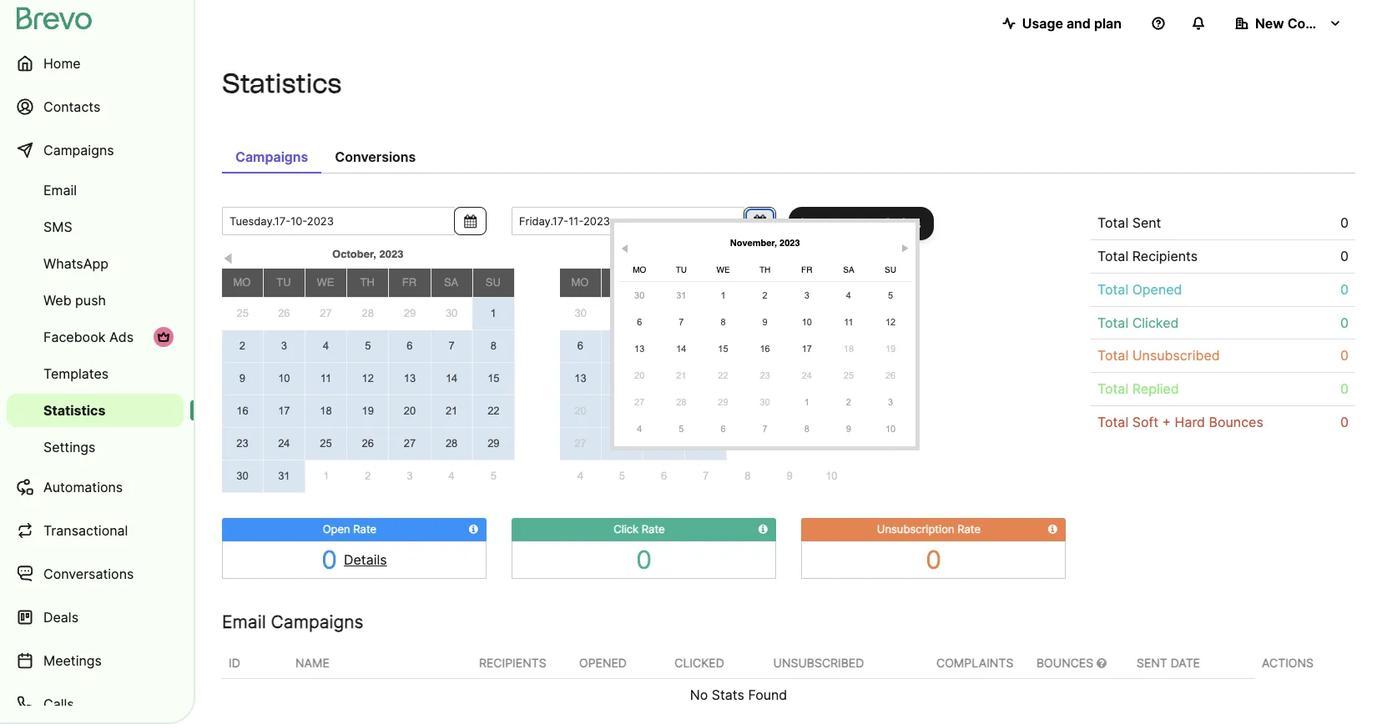 Task type: describe. For each thing, give the bounding box(es) containing it.
0 horizontal spatial 14
[[446, 372, 458, 385]]

1 vertical spatial 12 link
[[347, 363, 388, 395]]

settings link
[[7, 431, 184, 464]]

1 horizontal spatial sa
[[782, 276, 796, 289]]

+
[[1162, 414, 1171, 431]]

0 horizontal spatial 31
[[278, 470, 290, 482]]

1 vertical spatial 18 link
[[305, 396, 346, 427]]

0 vertical spatial 26
[[278, 307, 290, 320]]

calls link
[[7, 684, 184, 724]]

0 vertical spatial 25 link
[[222, 298, 263, 330]]

1 horizontal spatial 23
[[760, 371, 770, 381]]

th for 2
[[759, 265, 771, 275]]

2023 for 13 link corresponding to 20 link to the middle
[[723, 248, 747, 260]]

total for total opened
[[1097, 281, 1129, 298]]

1 vertical spatial 11 link
[[305, 363, 346, 395]]

facebook
[[43, 329, 105, 346]]

1 vertical spatial 19
[[362, 405, 374, 417]]

12 for 12 link to the bottom
[[362, 372, 374, 385]]

templates link
[[7, 357, 184, 391]]

1 horizontal spatial we
[[655, 276, 672, 289]]

sms
[[43, 219, 72, 235]]

0 horizontal spatial 20 link
[[389, 396, 430, 427]]

0 for total soft + hard bounces
[[1340, 414, 1349, 431]]

total replied
[[1097, 381, 1179, 397]]

1 horizontal spatial 18 link
[[831, 337, 866, 361]]

0 horizontal spatial opened
[[579, 656, 627, 670]]

meetings
[[43, 653, 102, 669]]

november, for 13 link associated with the right 20 link
[[730, 238, 777, 249]]

web push link
[[7, 284, 184, 317]]

open rate
[[323, 522, 377, 536]]

1 vertical spatial 31
[[616, 307, 628, 320]]

calendar image
[[754, 214, 766, 228]]

conversions link
[[322, 140, 429, 174]]

email campaigns
[[222, 611, 364, 632]]

october, 2023
[[332, 248, 403, 260]]

31 link for 13 link corresponding to 20 link to the middle
[[601, 298, 643, 330]]

meetings link
[[7, 641, 184, 681]]

0 vertical spatial 14
[[676, 344, 686, 354]]

1 horizontal spatial 24 link
[[789, 364, 824, 387]]

rate for unsubscription rate
[[957, 522, 981, 536]]

total for total unsubscribed
[[1097, 348, 1129, 364]]

info circle image for open rate
[[469, 524, 478, 535]]

tu for 26
[[276, 276, 291, 289]]

0 horizontal spatial 2023
[[379, 248, 403, 260]]

info circle image
[[759, 524, 768, 535]]

0 horizontal spatial 23
[[236, 437, 248, 450]]

1 vertical spatial 15 link
[[473, 363, 514, 395]]

1 horizontal spatial 26
[[362, 437, 374, 450]]

1 vertical spatial recipients
[[479, 656, 546, 670]]

conversions
[[335, 149, 416, 165]]

0 vertical spatial clicked
[[1132, 314, 1179, 331]]

statistics inside statistics link
[[43, 402, 106, 419]]

usage and plan button
[[989, 7, 1135, 40]]

1 horizontal spatial fr
[[740, 276, 755, 289]]

contacts link
[[7, 87, 184, 127]]

1 horizontal spatial 23 link
[[747, 364, 783, 387]]

click
[[614, 522, 639, 536]]

1 vertical spatial 25 link
[[831, 364, 866, 387]]

unsubscription
[[877, 522, 954, 536]]

1 vertical spatial unsubscribed
[[773, 656, 864, 670]]

unsubscription rate
[[877, 522, 981, 536]]

october,
[[332, 248, 376, 260]]

1 horizontal spatial 24
[[802, 371, 812, 381]]

1 horizontal spatial campaigns link
[[222, 140, 322, 174]]

22 for 22 link to the right
[[718, 371, 728, 381]]

0 horizontal spatial 22 link
[[473, 396, 514, 427]]

fr for 29
[[402, 276, 417, 289]]

1 horizontal spatial 20
[[574, 405, 586, 417]]

settings
[[43, 439, 96, 456]]

0 for total replied
[[1340, 381, 1349, 397]]

1 vertical spatial 26 link
[[873, 364, 908, 387]]

facebook ads link
[[7, 320, 184, 354]]

1 horizontal spatial 22 link
[[706, 364, 741, 387]]

13 for 13 link associated with the right 20 link
[[634, 344, 645, 354]]

0 horizontal spatial 13 link
[[389, 363, 430, 395]]

total clicked
[[1097, 314, 1179, 331]]

0 for total sent
[[1340, 214, 1349, 231]]

email link
[[7, 174, 184, 207]]

0 horizontal spatial 31 link
[[264, 461, 305, 492]]

0 vertical spatial opened
[[1132, 281, 1182, 298]]

0 vertical spatial statistics
[[222, 68, 342, 99]]

17 for the rightmost "17" link
[[802, 344, 812, 354]]

0 horizontal spatial 14 link
[[431, 363, 472, 395]]

plan
[[1094, 15, 1122, 32]]

1 vertical spatial 24
[[278, 437, 290, 450]]

1 horizontal spatial 20 link
[[560, 396, 601, 427]]

13 link for 20 link to the middle
[[560, 363, 601, 395]]

show statistics button
[[789, 207, 934, 240]]

email for email campaigns
[[222, 611, 266, 632]]

sent date
[[1137, 656, 1200, 670]]

complaints
[[936, 656, 1013, 670]]

conversations link
[[7, 554, 184, 594]]

17 for the left "17" link
[[278, 405, 290, 417]]

stats
[[712, 687, 744, 703]]

whatsapp
[[43, 255, 108, 272]]

soft
[[1132, 414, 1158, 431]]

ads
[[109, 329, 134, 346]]

0 vertical spatial 21 link
[[664, 364, 699, 387]]

actions
[[1262, 656, 1314, 670]]

total soft + hard bounces
[[1097, 414, 1263, 431]]

0 horizontal spatial clicked
[[675, 656, 724, 670]]

total sent
[[1097, 214, 1161, 231]]

1 horizontal spatial unsubscribed
[[1132, 348, 1220, 364]]

11 for the topmost 11 link
[[844, 317, 853, 327]]

found
[[748, 687, 787, 703]]

october, 2023 link
[[263, 245, 473, 265]]

total for total replied
[[1097, 381, 1129, 397]]

1 vertical spatial 24 link
[[264, 428, 305, 460]]

home
[[43, 55, 81, 72]]

0 horizontal spatial 16 link
[[222, 396, 263, 427]]

calendar image
[[464, 214, 477, 228]]

usage and plan
[[1022, 15, 1122, 32]]

we for 27
[[317, 276, 334, 289]]

contacts
[[43, 98, 100, 115]]

whatsapp link
[[7, 247, 184, 280]]

0 horizontal spatial 17 link
[[264, 396, 305, 427]]

0 vertical spatial 12 link
[[873, 310, 908, 334]]

◀ for 30
[[621, 244, 629, 254]]

transactional link
[[7, 511, 184, 551]]

0 horizontal spatial 19 link
[[347, 396, 388, 427]]

0 horizontal spatial 21
[[446, 405, 458, 417]]

new company
[[1255, 15, 1349, 32]]

sent
[[1132, 214, 1161, 231]]

1 horizontal spatial 17 link
[[789, 337, 824, 361]]

1 horizontal spatial bounces
[[1209, 414, 1263, 431]]

name
[[295, 656, 330, 670]]

november, 2023 link for 31 link associated with 13 link corresponding to 20 link to the middle
[[601, 245, 811, 265]]

no
[[690, 687, 708, 703]]

new company button
[[1222, 7, 1355, 40]]

0 details
[[322, 545, 387, 575]]

0 for total recipients
[[1340, 248, 1349, 264]]

statistics inside show statistics button
[[860, 215, 921, 232]]

show statistics
[[817, 215, 921, 232]]

0 vertical spatial 15 link
[[706, 337, 741, 361]]

18 for the bottommost 18 link
[[320, 405, 332, 417]]

25 for 25 link to the top
[[237, 307, 249, 320]]

13 link for the right 20 link
[[622, 337, 657, 361]]

show
[[821, 215, 857, 232]]

0 vertical spatial 14 link
[[664, 337, 699, 361]]

1 horizontal spatial recipients
[[1132, 248, 1198, 264]]

1 horizontal spatial 19
[[885, 344, 896, 354]]

usage
[[1022, 15, 1063, 32]]

1 vertical spatial 23 link
[[222, 428, 263, 460]]

hard
[[1175, 414, 1205, 431]]

we for 1
[[716, 265, 730, 275]]

To text field
[[512, 207, 745, 235]]

facebook ads
[[43, 329, 134, 346]]

▶ for 20 link to the middle
[[841, 253, 851, 265]]

11 for the bottommost 11 link
[[320, 372, 332, 385]]

new
[[1255, 15, 1284, 32]]

total for total sent
[[1097, 214, 1129, 231]]

su for 1
[[486, 276, 501, 289]]

click rate
[[614, 522, 665, 536]]

1 horizontal spatial su
[[824, 276, 839, 289]]

1 horizontal spatial th
[[698, 276, 713, 289]]

no stats found
[[690, 687, 787, 703]]

0 horizontal spatial 26 link
[[263, 298, 305, 330]]

web push
[[43, 292, 106, 309]]

1 horizontal spatial tu
[[614, 276, 629, 289]]



Task type: vqa. For each thing, say whether or not it's contained in the screenshot.


Task type: locate. For each thing, give the bounding box(es) containing it.
tu for 31
[[676, 265, 687, 275]]

5 link
[[873, 284, 908, 307], [347, 330, 388, 362], [664, 417, 699, 441], [601, 461, 643, 492], [473, 461, 515, 493]]

1 horizontal spatial email
[[222, 611, 266, 632]]

6
[[637, 317, 642, 327], [407, 339, 413, 352], [577, 339, 583, 352], [721, 424, 726, 434], [661, 470, 667, 482]]

16 for the left the 16 link
[[236, 405, 248, 417]]

25
[[237, 307, 249, 320], [844, 371, 854, 381], [320, 437, 332, 450]]

november, for 13 link corresponding to 20 link to the middle
[[665, 248, 720, 260]]

2 horizontal spatial 20 link
[[622, 364, 657, 387]]

bounces
[[1209, 414, 1263, 431], [1037, 656, 1097, 670]]

1 horizontal spatial 19 link
[[873, 337, 908, 361]]

27 link
[[305, 298, 347, 330], [622, 391, 657, 414], [389, 428, 430, 460], [560, 428, 601, 460]]

total left replied on the bottom right
[[1097, 381, 1129, 397]]

9 link
[[747, 310, 783, 334], [222, 363, 263, 395], [831, 417, 866, 441], [769, 460, 811, 492]]

date
[[1171, 656, 1200, 670]]

rate for click rate
[[642, 522, 665, 536]]

0 vertical spatial email
[[43, 182, 77, 199]]

1 vertical spatial clicked
[[675, 656, 724, 670]]

1 vertical spatial 18
[[320, 405, 332, 417]]

total left soft
[[1097, 414, 1129, 431]]

calls
[[43, 696, 74, 713]]

0 horizontal spatial we
[[317, 276, 334, 289]]

1 vertical spatial 12
[[362, 372, 374, 385]]

0 for total unsubscribed
[[1340, 348, 1349, 364]]

5
[[888, 290, 893, 300], [365, 339, 371, 352], [679, 424, 684, 434], [619, 470, 625, 482], [491, 470, 497, 483]]

total unsubscribed
[[1097, 348, 1220, 364]]

2 horizontal spatial 26 link
[[873, 364, 908, 387]]

web
[[43, 292, 71, 309]]

1 vertical spatial 26
[[885, 371, 896, 381]]

email for email
[[43, 182, 77, 199]]

november, down to text box
[[665, 248, 720, 260]]

11
[[844, 317, 853, 327], [320, 372, 332, 385]]

◀ link for 25
[[222, 250, 235, 265]]

campaigns
[[43, 142, 114, 159], [235, 149, 308, 165], [271, 611, 364, 632]]

mo for 26
[[233, 276, 251, 289]]

opened
[[1132, 281, 1182, 298], [579, 656, 627, 670]]

fr
[[801, 265, 812, 275], [402, 276, 417, 289], [740, 276, 755, 289]]

1 horizontal spatial 15 link
[[706, 337, 741, 361]]

0 horizontal spatial fr
[[402, 276, 417, 289]]

2 horizontal spatial 25 link
[[831, 364, 866, 387]]

2 horizontal spatial statistics
[[860, 215, 921, 232]]

deals
[[43, 609, 78, 626]]

su for 5
[[885, 265, 896, 275]]

rate right click
[[642, 522, 665, 536]]

1 vertical spatial 16 link
[[222, 396, 263, 427]]

12
[[885, 317, 896, 327], [362, 372, 374, 385]]

0 horizontal spatial bounces
[[1037, 656, 1097, 670]]

0 horizontal spatial 25
[[237, 307, 249, 320]]

total for total soft + hard bounces
[[1097, 414, 1129, 431]]

0 horizontal spatial ◀ link
[[222, 250, 235, 265]]

2 horizontal spatial 26
[[885, 371, 896, 381]]

3 total from the top
[[1097, 281, 1129, 298]]

mo for 31
[[633, 265, 646, 275]]

16
[[760, 344, 770, 354], [236, 405, 248, 417]]

november, 2023 ▶ for 13 link corresponding to 20 link to the middle
[[665, 248, 851, 265]]

tu
[[676, 265, 687, 275], [276, 276, 291, 289], [614, 276, 629, 289]]

13 for the left 13 link
[[404, 372, 416, 385]]

replied
[[1132, 381, 1179, 397]]

info circle image for unsubscription rate
[[1048, 524, 1057, 535]]

we
[[716, 265, 730, 275], [317, 276, 334, 289], [655, 276, 672, 289]]

12 for the top 12 link
[[885, 317, 896, 327]]

25 for 25 link to the middle
[[844, 371, 854, 381]]

and
[[1067, 15, 1091, 32]]

1 horizontal spatial rate
[[642, 522, 665, 536]]

5 total from the top
[[1097, 348, 1129, 364]]

◀
[[621, 244, 629, 254], [223, 253, 234, 265]]

1 rate from the left
[[353, 522, 377, 536]]

1 vertical spatial 11
[[320, 372, 332, 385]]

unsubscribed up found
[[773, 656, 864, 670]]

push
[[75, 292, 106, 309]]

0 horizontal spatial ▶
[[841, 253, 851, 265]]

6 total from the top
[[1097, 381, 1129, 397]]

0 horizontal spatial campaigns link
[[7, 130, 184, 170]]

2 total from the top
[[1097, 248, 1129, 264]]

0 vertical spatial 24
[[802, 371, 812, 381]]

email up 'sms'
[[43, 182, 77, 199]]

total recipients
[[1097, 248, 1198, 264]]

31 link
[[664, 284, 699, 307], [601, 298, 643, 330], [264, 461, 305, 492]]

1 total from the top
[[1097, 214, 1129, 231]]

total up total clicked
[[1097, 281, 1129, 298]]

◀ link
[[619, 239, 631, 254], [222, 250, 235, 265]]

8
[[721, 317, 726, 327], [491, 340, 497, 352], [804, 424, 809, 434], [745, 470, 751, 482]]

left___rvooi image
[[157, 330, 170, 344]]

1 horizontal spatial ◀ link
[[619, 239, 631, 254]]

2 rate from the left
[[642, 522, 665, 536]]

total
[[1097, 214, 1129, 231], [1097, 248, 1129, 264], [1097, 281, 1129, 298], [1097, 314, 1129, 331], [1097, 348, 1129, 364], [1097, 381, 1129, 397], [1097, 414, 1129, 431]]

fr for 3
[[801, 265, 812, 275]]

0 horizontal spatial 23 link
[[222, 428, 263, 460]]

open
[[323, 522, 350, 536]]

november, 2023 link for 13 link associated with the right 20 link's 31 link
[[660, 234, 870, 254]]

1 horizontal spatial 31 link
[[601, 298, 643, 330]]

4 link
[[831, 284, 866, 307], [305, 330, 346, 362], [622, 417, 657, 441], [560, 461, 601, 492], [431, 461, 473, 493]]

fr down october, 2023 link
[[402, 276, 417, 289]]

1 horizontal spatial mo
[[571, 276, 589, 289]]

1 horizontal spatial 16
[[760, 344, 770, 354]]

1 horizontal spatial 31
[[616, 307, 628, 320]]

0 vertical spatial 22
[[718, 371, 728, 381]]

1 vertical spatial opened
[[579, 656, 627, 670]]

0 horizontal spatial 20
[[404, 405, 416, 417]]

2 horizontal spatial 31 link
[[664, 284, 699, 307]]

24
[[802, 371, 812, 381], [278, 437, 290, 450]]

unsubscribed
[[1132, 348, 1220, 364], [773, 656, 864, 670]]

From text field
[[222, 207, 455, 235]]

0 horizontal spatial 11
[[320, 372, 332, 385]]

automations
[[43, 479, 123, 496]]

1 horizontal spatial 25
[[320, 437, 332, 450]]

rate
[[353, 522, 377, 536], [642, 522, 665, 536], [957, 522, 981, 536]]

sms link
[[7, 210, 184, 244]]

id
[[229, 656, 240, 670]]

▶ for the right 20 link
[[902, 244, 909, 254]]

0
[[1340, 214, 1349, 231], [1340, 248, 1349, 264], [1340, 281, 1349, 298], [1340, 314, 1349, 331], [1340, 348, 1349, 364], [1340, 381, 1349, 397], [1340, 414, 1349, 431], [322, 545, 337, 575], [636, 545, 652, 575], [926, 545, 941, 575]]

november, 2023 ▶ for 13 link associated with the right 20 link
[[730, 238, 909, 254]]

campaigns link
[[7, 130, 184, 170], [222, 140, 322, 174]]

november, 2023 ▶ down calendar icon
[[665, 248, 851, 265]]

1 vertical spatial bounces
[[1037, 656, 1097, 670]]

2 vertical spatial 25 link
[[305, 428, 346, 460]]

23
[[760, 371, 770, 381], [236, 437, 248, 450]]

sent
[[1137, 656, 1167, 670]]

25 link
[[222, 298, 263, 330], [831, 364, 866, 387], [305, 428, 346, 460]]

rate right unsubscription
[[957, 522, 981, 536]]

mo
[[633, 265, 646, 275], [233, 276, 251, 289], [571, 276, 589, 289]]

0 for total clicked
[[1340, 314, 1349, 331]]

1 horizontal spatial ▶
[[902, 244, 909, 254]]

total for total clicked
[[1097, 314, 1129, 331]]

templates
[[43, 366, 109, 382]]

2 horizontal spatial tu
[[676, 265, 687, 275]]

27
[[320, 307, 332, 320], [634, 397, 645, 407], [404, 437, 416, 450], [574, 437, 586, 450]]

7 total from the top
[[1097, 414, 1129, 431]]

rate right open
[[353, 522, 377, 536]]

1 horizontal spatial 13 link
[[560, 363, 601, 395]]

clicked up no
[[675, 656, 724, 670]]

statistics link
[[7, 394, 184, 427]]

1 info circle image from the left
[[469, 524, 478, 535]]

0 horizontal spatial info circle image
[[469, 524, 478, 535]]

th
[[759, 265, 771, 275], [360, 276, 375, 289], [698, 276, 713, 289]]

2 info circle image from the left
[[1048, 524, 1057, 535]]

13 for 13 link corresponding to 20 link to the middle
[[574, 372, 586, 385]]

1 horizontal spatial 25 link
[[305, 428, 346, 460]]

details
[[344, 551, 387, 568]]

24 link
[[789, 364, 824, 387], [264, 428, 305, 460]]

4 total from the top
[[1097, 314, 1129, 331]]

3 rate from the left
[[957, 522, 981, 536]]

conversations
[[43, 566, 134, 583]]

▶ link
[[899, 239, 911, 254]]

2 horizontal spatial we
[[716, 265, 730, 275]]

▶ down show statistics
[[902, 244, 909, 254]]

0 horizontal spatial unsubscribed
[[773, 656, 864, 670]]

◀ link for 30
[[619, 239, 631, 254]]

3
[[804, 290, 809, 300], [281, 339, 287, 352], [888, 397, 893, 407], [829, 438, 835, 450], [407, 470, 413, 483]]

0 horizontal spatial 19
[[362, 405, 374, 417]]

13 link
[[622, 337, 657, 361], [389, 363, 430, 395], [560, 363, 601, 395]]

0 horizontal spatial 21 link
[[431, 396, 472, 427]]

1 horizontal spatial 15
[[718, 344, 728, 354]]

17
[[802, 344, 812, 354], [278, 405, 290, 417]]

31 link for 13 link associated with the right 20 link
[[664, 284, 699, 307]]

1
[[721, 290, 726, 300], [490, 307, 496, 320], [804, 397, 809, 407], [745, 438, 751, 450], [323, 470, 329, 483]]

1 vertical spatial 23
[[236, 437, 248, 450]]

◀ for 25
[[223, 253, 234, 265]]

1 horizontal spatial 22
[[718, 371, 728, 381]]

company
[[1287, 15, 1349, 32]]

total down total clicked
[[1097, 348, 1129, 364]]

2023
[[780, 238, 800, 249], [379, 248, 403, 260], [723, 248, 747, 260]]

su
[[885, 265, 896, 275], [486, 276, 501, 289], [824, 276, 839, 289]]

total opened
[[1097, 281, 1182, 298]]

1 vertical spatial 17 link
[[264, 396, 305, 427]]

0 vertical spatial 11 link
[[831, 310, 866, 334]]

1 horizontal spatial 21
[[676, 371, 686, 381]]

18 for the right 18 link
[[844, 344, 854, 354]]

0 vertical spatial 31
[[676, 290, 686, 300]]

sa for 4
[[843, 265, 854, 275]]

10 link
[[789, 310, 824, 334], [264, 363, 305, 395], [873, 417, 908, 441], [811, 460, 853, 492]]

1 horizontal spatial 13
[[574, 372, 586, 385]]

2 vertical spatial 26
[[362, 437, 374, 450]]

19
[[885, 344, 896, 354], [362, 405, 374, 417]]

20
[[634, 371, 645, 381], [404, 405, 416, 417], [574, 405, 586, 417]]

november, 2023 ▶ down bar chart image
[[730, 238, 909, 254]]

fr down bar chart image
[[801, 265, 812, 275]]

0 horizontal spatial mo
[[233, 276, 251, 289]]

total down 'total sent'
[[1097, 248, 1129, 264]]

fr down calendar icon
[[740, 276, 755, 289]]

1 horizontal spatial 21 link
[[664, 364, 699, 387]]

▶ down show
[[841, 253, 851, 265]]

2 horizontal spatial 20
[[634, 371, 645, 381]]

0 for total opened
[[1340, 281, 1349, 298]]

1 vertical spatial 21 link
[[431, 396, 472, 427]]

sa for 30
[[444, 276, 458, 289]]

1 horizontal spatial clicked
[[1132, 314, 1179, 331]]

email up id
[[222, 611, 266, 632]]

0 vertical spatial 25
[[237, 307, 249, 320]]

25 for 25 link to the bottom
[[320, 437, 332, 450]]

0 vertical spatial 18 link
[[831, 337, 866, 361]]

0 horizontal spatial th
[[360, 276, 375, 289]]

0 horizontal spatial 13
[[404, 372, 416, 385]]

total left sent
[[1097, 214, 1129, 231]]

bar chart image
[[802, 217, 817, 230]]

november,
[[730, 238, 777, 249], [665, 248, 720, 260]]

automations link
[[7, 467, 184, 507]]

0 vertical spatial 16 link
[[747, 337, 783, 361]]

unsubscribed up replied on the bottom right
[[1132, 348, 1220, 364]]

0 horizontal spatial november,
[[665, 248, 720, 260]]

1 vertical spatial 17
[[278, 405, 290, 417]]

1 vertical spatial 15
[[488, 372, 500, 385]]

rate for open rate
[[353, 522, 377, 536]]

home link
[[7, 43, 184, 83]]

0 horizontal spatial su
[[486, 276, 501, 289]]

total for total recipients
[[1097, 248, 1129, 264]]

0 vertical spatial recipients
[[1132, 248, 1198, 264]]

transactional
[[43, 522, 128, 539]]

15
[[718, 344, 728, 354], [488, 372, 500, 385]]

info circle image
[[469, 524, 478, 535], [1048, 524, 1057, 535]]

statistics
[[222, 68, 342, 99], [860, 215, 921, 232], [43, 402, 106, 419]]

clicked up total unsubscribed
[[1132, 314, 1179, 331]]

16 for topmost the 16 link
[[760, 344, 770, 354]]

deals link
[[7, 598, 184, 638]]

2 horizontal spatial sa
[[843, 265, 854, 275]]

0 horizontal spatial 12 link
[[347, 363, 388, 395]]

total down total opened
[[1097, 314, 1129, 331]]

7
[[679, 317, 684, 327], [449, 339, 455, 352], [762, 424, 768, 434], [703, 470, 709, 482]]

email inside email link
[[43, 182, 77, 199]]

22 for left 22 link
[[488, 405, 500, 417]]

november, down calendar icon
[[730, 238, 777, 249]]

0 horizontal spatial 24
[[278, 437, 290, 450]]

1 horizontal spatial 26 link
[[347, 428, 388, 460]]

21
[[676, 371, 686, 381], [446, 405, 458, 417]]

0 horizontal spatial 26
[[278, 307, 290, 320]]

2 horizontal spatial mo
[[633, 265, 646, 275]]

2 horizontal spatial rate
[[957, 522, 981, 536]]

2 vertical spatial 26 link
[[347, 428, 388, 460]]

0 horizontal spatial 17
[[278, 405, 290, 417]]

12 link
[[873, 310, 908, 334], [347, 363, 388, 395]]

1 vertical spatial 19 link
[[347, 396, 388, 427]]

1 horizontal spatial 16 link
[[747, 337, 783, 361]]

november, 2023 link
[[660, 234, 870, 254], [601, 245, 811, 265]]

th for 28
[[360, 276, 375, 289]]

2023 for 13 link associated with the right 20 link
[[780, 238, 800, 249]]



